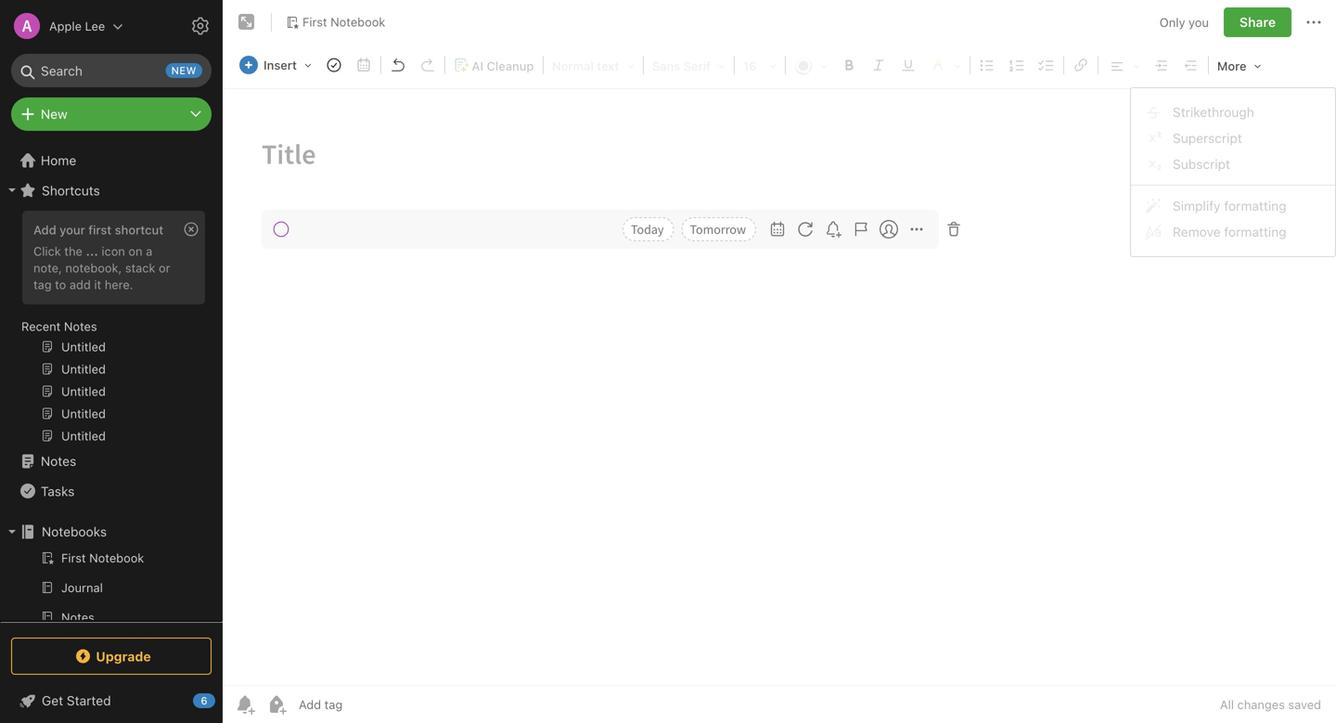 Task type: describe. For each thing, give the bounding box(es) containing it.
all changes saved
[[1220, 697, 1322, 711]]

notebook,
[[65, 261, 122, 275]]

tree containing home
[[0, 146, 223, 723]]

a
[[146, 244, 152, 258]]

shortcuts button
[[0, 175, 214, 205]]

simplify
[[1173, 198, 1221, 213]]

only
[[1160, 15, 1186, 29]]

add
[[33, 223, 56, 237]]

add your first shortcut
[[33, 223, 163, 237]]

changes
[[1238, 697, 1285, 711]]

strikethrough
[[1173, 104, 1255, 120]]

remove formatting
[[1173, 224, 1287, 239]]

remove formatting link
[[1131, 219, 1336, 245]]

only you
[[1160, 15, 1209, 29]]

dropdown list menu
[[1131, 99, 1336, 245]]

Note Editor text field
[[223, 89, 1336, 685]]

recent notes
[[21, 319, 97, 333]]

started
[[67, 693, 111, 708]]

alignment image
[[1102, 53, 1146, 77]]

font color image
[[789, 53, 833, 77]]

add
[[70, 277, 91, 291]]

to
[[55, 277, 66, 291]]

...
[[86, 244, 98, 258]]

subscript link
[[1131, 151, 1336, 177]]

all
[[1220, 697, 1234, 711]]

6
[[201, 695, 208, 707]]

click
[[33, 244, 61, 258]]

Font size field
[[737, 52, 783, 78]]

superscript link
[[1131, 125, 1336, 151]]

1 vertical spatial notes
[[41, 453, 76, 469]]

simplify formatting
[[1173, 198, 1287, 213]]

home
[[41, 153, 76, 168]]

insert
[[264, 58, 297, 72]]

expand notebooks image
[[5, 524, 19, 539]]

here.
[[105, 277, 133, 291]]

highlight image
[[924, 53, 967, 77]]

click the ...
[[33, 244, 98, 258]]

on
[[128, 244, 143, 258]]

share button
[[1224, 7, 1292, 37]]

expand note image
[[236, 11, 258, 33]]

note window element
[[223, 0, 1336, 723]]

formatting for remove formatting
[[1224, 224, 1287, 239]]

stack
[[125, 261, 155, 275]]

Account field
[[0, 7, 124, 45]]

new button
[[11, 97, 212, 131]]

icon on a note, notebook, stack or tag to add it here.
[[33, 244, 170, 291]]

apple lee
[[49, 19, 105, 33]]

upgrade button
[[11, 638, 212, 675]]

shortcuts
[[42, 183, 100, 198]]

subscript
[[1173, 156, 1231, 172]]

you
[[1189, 15, 1209, 29]]

add a reminder image
[[234, 693, 256, 716]]

lee
[[85, 19, 105, 33]]



Task type: vqa. For each thing, say whether or not it's contained in the screenshot.
bottommost the formatting
yes



Task type: locate. For each thing, give the bounding box(es) containing it.
0 vertical spatial formatting
[[1225, 198, 1287, 213]]

upgrade
[[96, 649, 151, 664]]

More actions field
[[1303, 7, 1325, 37]]

group containing add your first shortcut
[[0, 205, 214, 454]]

Insert field
[[235, 52, 318, 78]]

more
[[1218, 59, 1247, 73]]

settings image
[[189, 15, 212, 37]]

your
[[60, 223, 85, 237]]

Font family field
[[646, 52, 732, 78]]

or
[[159, 261, 170, 275]]

new
[[41, 106, 68, 122]]

notes right recent
[[64, 319, 97, 333]]

add tag image
[[265, 693, 288, 716]]

0 vertical spatial group
[[0, 205, 214, 454]]

tag
[[33, 277, 52, 291]]

notebook
[[331, 15, 385, 29]]

recent
[[21, 319, 61, 333]]

1 group from the top
[[0, 205, 214, 454]]

new
[[171, 65, 197, 77]]

heading level image
[[547, 53, 640, 77]]

it
[[94, 277, 101, 291]]

1 vertical spatial group
[[0, 547, 214, 665]]

2 group from the top
[[0, 547, 214, 665]]

notebooks
[[42, 524, 107, 539]]

font size image
[[738, 53, 782, 77]]

task image
[[321, 52, 347, 78]]

more actions image
[[1303, 11, 1325, 33]]

tasks button
[[0, 476, 214, 506]]

Add tag field
[[297, 697, 436, 712]]

apple
[[49, 19, 82, 33]]

Help and Learning task checklist field
[[0, 686, 223, 716]]

Search text field
[[24, 54, 199, 87]]

remove
[[1173, 224, 1221, 239]]

first
[[88, 223, 112, 237]]

shortcut
[[115, 223, 163, 237]]

notes
[[64, 319, 97, 333], [41, 453, 76, 469]]

group
[[0, 205, 214, 454], [0, 547, 214, 665]]

note,
[[33, 261, 62, 275]]

formatting down "simplify formatting" link
[[1224, 224, 1287, 239]]

first
[[303, 15, 327, 29]]

notes link
[[0, 446, 214, 476]]

More field
[[1211, 52, 1268, 79]]

strikethrough link
[[1131, 99, 1336, 125]]

Heading level field
[[546, 52, 641, 78]]

share
[[1240, 14, 1276, 30]]

Font color field
[[788, 52, 834, 78]]

tree
[[0, 146, 223, 723]]

formatting
[[1225, 198, 1287, 213], [1224, 224, 1287, 239]]

formatting up remove formatting link
[[1225, 198, 1287, 213]]

get started
[[42, 693, 111, 708]]

simplify formatting link
[[1131, 193, 1336, 219]]

the
[[64, 244, 83, 258]]

Highlight field
[[923, 52, 968, 78]]

undo image
[[385, 52, 411, 78]]

notebooks link
[[0, 517, 214, 547]]

icon
[[102, 244, 125, 258]]

1 vertical spatial formatting
[[1224, 224, 1287, 239]]

superscript
[[1173, 130, 1243, 146]]

Alignment field
[[1101, 52, 1147, 78]]

first notebook button
[[279, 9, 392, 35]]

0 vertical spatial notes
[[64, 319, 97, 333]]

formatting for simplify formatting
[[1225, 198, 1287, 213]]

notes up tasks
[[41, 453, 76, 469]]

1 formatting from the top
[[1225, 198, 1287, 213]]

click to collapse image
[[216, 689, 230, 711]]

2 formatting from the top
[[1224, 224, 1287, 239]]

home link
[[0, 146, 223, 175]]

font family image
[[647, 53, 731, 77]]

saved
[[1289, 697, 1322, 711]]

tasks
[[41, 483, 75, 499]]

get
[[42, 693, 63, 708]]

new search field
[[24, 54, 202, 87]]

first notebook
[[303, 15, 385, 29]]



